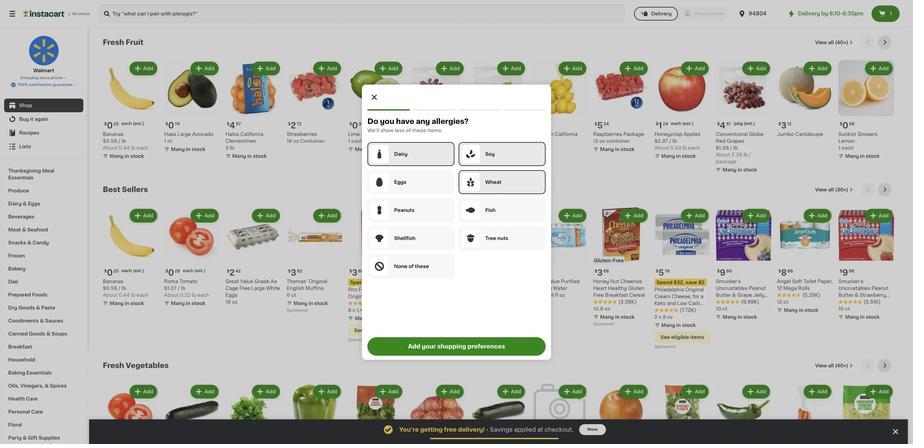 Task type: describe. For each thing, give the bounding box(es) containing it.
oz inside the great value grade aa cage free large white eggs 18 oz
[[232, 300, 238, 305]]

add inside button
[[408, 344, 421, 350]]

about inside conventional globe red grapes $1.98 / lb about 2.28 lb / package
[[716, 153, 731, 157]]

healthy
[[608, 286, 627, 291]]

each inside $ 1 24 each (est.)
[[671, 122, 682, 126]]

baking essentials
[[8, 371, 52, 376]]

oz right "10.8"
[[605, 307, 611, 312]]

large inside hass large avocado 1 ct
[[178, 132, 191, 137]]

item carousel region containing fresh vegetables
[[103, 359, 895, 445]]

essentials inside thanksgiving meal essentials
[[8, 176, 33, 180]]

$ 4 97
[[227, 122, 241, 130]]

personal care link
[[4, 406, 83, 419]]

dairy & eggs link
[[4, 198, 83, 211]]

value for cage
[[240, 279, 253, 284]]

10 ct for smucker's uncrustables peanut butter & strawberry jam sandwich
[[839, 307, 851, 312]]

51
[[727, 122, 731, 126]]

deli link
[[4, 276, 83, 289]]

butter for smucker's uncrustables peanut butter & grape jelly sandwich
[[716, 293, 731, 298]]

4 for $ 4 97
[[230, 122, 235, 130]]

dairy for dairy
[[394, 152, 408, 157]]

$3.92 element
[[532, 119, 588, 131]]

$ 0 25 each (est.) for 0
[[104, 122, 144, 130]]

bounty
[[410, 279, 427, 284]]

$ inside $ 5 23
[[411, 122, 414, 126]]

halos california clementines 3 lb
[[226, 132, 264, 150]]

$ inside $ 1 24 each (est.)
[[656, 122, 659, 126]]

hass
[[164, 132, 176, 137]]

all for 0
[[829, 40, 834, 45]]

add your shopping preferences
[[408, 344, 505, 350]]

treatment tracker modal dialog
[[89, 420, 908, 445]]

$1.27
[[164, 286, 177, 291]]

candy
[[33, 241, 49, 246]]

spend $32, save $5
[[657, 280, 705, 285]]

care for health care
[[26, 397, 38, 402]]

grapes inside conventional globe red grapes $1.98 / lb about 2.28 lb / package
[[727, 139, 745, 144]]

1 inside "lime 42 1 each"
[[348, 139, 350, 144]]

& left candy
[[27, 241, 31, 246]]

2 item carousel region from the top
[[103, 183, 895, 354]]

sponsored badge image down 10.8 oz
[[594, 323, 614, 327]]

3 for $ 3 12
[[782, 122, 787, 130]]

$ 3 92
[[288, 269, 302, 277]]

shop
[[19, 103, 32, 108]]

$ 0 58
[[840, 122, 855, 130]]

lifestyle
[[655, 308, 676, 313]]

package for conventional globe red grapes $1.98 / lb about 2.28 lb / package
[[716, 159, 737, 164]]

prices
[[51, 76, 63, 80]]

size
[[451, 279, 461, 284]]

0 horizontal spatial eggs
[[28, 202, 40, 206]]

free inside the great value grade aa cage free large white eggs 18 oz
[[240, 286, 250, 291]]

x for 5
[[659, 315, 662, 320]]

lb inside 'halos california clementines 3 lb'
[[230, 146, 234, 150]]

(est.) inside $5.23 per package (estimated) "element"
[[438, 122, 450, 126]]

0 horizontal spatial 8
[[348, 308, 351, 313]]

$ for bounty select-a-size paper towels
[[411, 269, 414, 274]]

large inside the great value grade aa cage free large white eggs 18 oz
[[251, 286, 265, 291]]

and
[[667, 301, 676, 306]]

health care
[[8, 397, 38, 402]]

5 for $ 5 23
[[414, 122, 419, 130]]

these inside do you have any allergies? we'll show less of these items.
[[412, 128, 426, 133]]

heart
[[594, 286, 607, 291]]

party & gift supplies
[[8, 436, 60, 441]]

94804
[[749, 11, 767, 16]]

96 for smucker's uncrustables peanut butter & grape jelly sandwich
[[727, 269, 732, 274]]

3 for $ 3 92
[[291, 269, 296, 277]]

$ for strawberries
[[288, 122, 291, 126]]

paper
[[410, 286, 424, 291]]

you
[[380, 118, 395, 125]]

dry goods & pasta
[[8, 306, 55, 311]]

peanut for grape
[[749, 286, 766, 291]]

health care link
[[4, 393, 83, 406]]

$1.98 for grapes
[[471, 146, 484, 150]]

see for 3
[[354, 328, 364, 333]]

$0.28 each (estimated) element
[[164, 266, 220, 278]]

walmart logo image
[[29, 36, 59, 66]]

red inside sun harvest seedless red grapes
[[410, 139, 419, 144]]

3 all from the top
[[829, 364, 834, 369]]

3 for $ 3 68
[[598, 269, 603, 277]]

$ 4 51
[[718, 122, 731, 130]]

$ for halos california clementines
[[227, 122, 230, 126]]

$0.97 element
[[532, 443, 588, 445]]

green seedless grapes bag $1.98 / lb about 2.43 lb / package
[[471, 132, 509, 164]]

sunkist growers lemon 1 each
[[839, 132, 878, 150]]

clementines
[[226, 139, 256, 144]]

$ for honey nut cheerios heart healthy gluten free breakfast cereal
[[595, 269, 598, 274]]

2 inside premium california lemons 2 lb bag
[[532, 146, 535, 150]]

roma
[[164, 279, 178, 284]]

honeycrisp apples $2.87 / lb about 0.43 lb each
[[655, 132, 701, 150]]

33
[[359, 122, 364, 126]]

seedless inside sun harvest seedless red grapes
[[440, 132, 462, 137]]

you're getting free delivery!
[[399, 428, 485, 433]]

$ for thomas' original english muffins
[[288, 269, 291, 274]]

$0.25 each (estimated) element for each (est.)
[[103, 266, 159, 278]]

2 horizontal spatial 8
[[782, 269, 787, 277]]

$ for spend $20, save $5
[[350, 269, 352, 274]]

12 inside angel soft toilet paper, 12 mega rolls
[[777, 286, 782, 291]]

$5.63 element
[[532, 266, 588, 278]]

$5.23 per package (estimated) element
[[410, 119, 465, 131]]

everyday
[[20, 76, 39, 80]]

canned goods & soups link
[[4, 328, 83, 341]]

tree
[[486, 236, 496, 241]]

view all (40+) button for fresh vegetables
[[813, 359, 856, 373]]

condiments
[[8, 319, 39, 324]]

1 inside hass large avocado 1 ct
[[164, 139, 166, 144]]

sponsored badge image down 8 x 1.48 oz
[[348, 339, 369, 342]]

smucker's for smucker's uncrustables peanut butter & grape jelly sandwich
[[716, 279, 741, 284]]

100% satisfaction guarantee button
[[11, 81, 77, 88]]

5 for $ 5 76
[[659, 269, 664, 277]]

10 for smucker's uncrustables peanut butter & strawberry jam sandwich
[[839, 307, 844, 312]]

fresh for fresh fruit
[[103, 39, 124, 46]]

1 inside sunkist growers lemon 1 each
[[839, 146, 841, 150]]

save for 5
[[686, 280, 697, 285]]

fresh fruit
[[103, 39, 144, 46]]

(7.72k)
[[680, 308, 697, 313]]

2 vertical spatial 8
[[663, 315, 666, 320]]

lists
[[19, 144, 31, 149]]

eggs inside the great value grade aa cage free large white eggs 18 oz
[[226, 293, 238, 298]]

container
[[607, 139, 630, 144]]

& left the pasta
[[36, 306, 40, 311]]

sponsored badge image down 6
[[287, 309, 308, 313]]

it
[[30, 117, 33, 122]]

package for green seedless grapes bag $1.98 / lb about 2.43 lb / package
[[471, 159, 491, 164]]

& up beverages
[[23, 202, 27, 206]]

grade
[[255, 279, 269, 284]]

nuts
[[498, 236, 509, 241]]

42 inside $ 2 42
[[235, 269, 241, 274]]

see eligible items for 5
[[661, 335, 705, 340]]

best
[[103, 186, 120, 193]]

tree nuts
[[486, 236, 509, 241]]

value for water
[[547, 279, 560, 284]]

$ for spend $32, save $5
[[656, 269, 659, 274]]

none
[[394, 264, 408, 269]]

view all (40+) for fruit
[[816, 40, 849, 45]]

16
[[287, 139, 292, 144]]

dairy for dairy & eggs
[[8, 202, 22, 206]]

40
[[532, 293, 539, 298]]

baking
[[8, 371, 25, 376]]

oz inside great value purified drinking water 40 x 16.9 fl oz
[[560, 293, 565, 298]]

oz down lifestyle
[[668, 315, 673, 320]]

4 for $ 4 51
[[720, 122, 726, 130]]

24
[[663, 122, 668, 126]]

grapes inside sun harvest seedless red grapes
[[420, 139, 438, 144]]

meat
[[8, 228, 21, 232]]

original inside ritz fresh stacks original crackers
[[348, 294, 367, 299]]

fresh inside ritz fresh stacks original crackers
[[359, 288, 372, 292]]

100%
[[18, 83, 28, 87]]

cream
[[655, 294, 671, 299]]

bananas $0.58 / lb about 0.44 lb each for each (est.)
[[103, 279, 149, 298]]

california for halos california clementines 3 lb
[[241, 132, 264, 137]]

keto
[[655, 301, 666, 306]]

& inside smucker's uncrustables peanut butter & grape jelly sandwich
[[732, 293, 736, 298]]

94804 button
[[738, 4, 779, 23]]

product group containing 1
[[655, 60, 711, 161]]

about inside honeycrisp apples $2.87 / lb about 0.43 lb each
[[655, 146, 669, 150]]

purified
[[561, 279, 580, 284]]

gluten
[[628, 286, 645, 291]]

growers
[[858, 132, 878, 137]]

all stores
[[72, 12, 90, 16]]

1 vertical spatial these
[[415, 264, 429, 269]]

guarantee
[[53, 83, 73, 87]]

92
[[297, 269, 302, 274]]

fresh for fresh vegetables
[[103, 362, 124, 370]]

ct inside hass large avocado 1 ct
[[167, 139, 172, 144]]

walmart link
[[29, 36, 59, 74]]

1 vertical spatial essentials
[[26, 371, 52, 376]]

$ for raspberries package
[[595, 122, 598, 126]]

checkout.
[[545, 428, 574, 433]]

2 horizontal spatial free
[[613, 258, 624, 263]]

/pkg (est.) for 4
[[734, 122, 756, 126]]

nut
[[611, 279, 620, 284]]

snacks
[[8, 241, 26, 246]]

$5 for 5
[[699, 280, 705, 285]]

2 left 72
[[291, 122, 296, 130]]

$ 0 25 each (est.) for each (est.)
[[104, 269, 144, 277]]

• savings applied at checkout.
[[487, 428, 574, 433]]

$1.98 for red
[[716, 146, 729, 150]]

breakfast inside honey nut cheerios heart healthy gluten free breakfast cereal
[[605, 293, 628, 298]]

halos
[[226, 132, 239, 137]]

22
[[414, 269, 424, 277]]

$ 9 96 for smucker's uncrustables peanut butter & grape jelly sandwich
[[718, 269, 732, 277]]

prepared
[[8, 293, 31, 298]]

12 inside raspberries package 12 oz container
[[594, 139, 599, 144]]

oils,
[[8, 384, 19, 389]]

ct for angel soft toilet paper, 12 mega rolls
[[784, 300, 789, 305]]

view for 0
[[816, 40, 827, 45]]

vegetables
[[126, 362, 169, 370]]

oz inside raspberries package 12 oz container
[[600, 139, 606, 144]]

$ inside $ 4 51
[[718, 122, 720, 126]]

product group containing 22
[[410, 208, 465, 315]]

9 for smucker's uncrustables peanut butter & strawberry jam sandwich
[[843, 269, 849, 277]]

sponsored badge image down 2 x 8 oz
[[655, 345, 676, 349]]

preferences
[[468, 344, 505, 350]]

free inside honey nut cheerios heart healthy gluten free breakfast cereal
[[594, 293, 604, 298]]

oz inside strawberries 16 oz container
[[293, 139, 299, 144]]

each inside honeycrisp apples $2.87 / lb about 0.43 lb each
[[688, 146, 700, 150]]

all for 9
[[829, 188, 834, 192]]

(est.) inside $4.51 per package (estimated) element
[[744, 122, 756, 126]]

gluten-free
[[594, 258, 624, 263]]

1 vertical spatial of
[[409, 264, 414, 269]]

$ for sunkist growers lemon
[[840, 122, 843, 126]]

sandwich for strawberry
[[850, 300, 874, 305]]

beverages
[[8, 215, 34, 219]]

(est.) inside $ 0 28 each (est.)
[[194, 269, 206, 273]]

tomato
[[179, 279, 198, 284]]

shopping
[[437, 344, 466, 350]]

$0.58 for 0
[[103, 139, 117, 144]]

/ inside honeycrisp apples $2.87 / lb about 0.43 lb each
[[670, 139, 672, 144]]

$1.24 each (estimated) element
[[655, 119, 711, 131]]

2 up cage
[[230, 269, 235, 277]]

$ 5 76
[[656, 269, 670, 277]]

ct inside thomas' original english muffins 6 ct
[[291, 293, 296, 298]]

5 for $ 5 34
[[598, 122, 603, 130]]

1 inside $1.24 each (estimated) element
[[659, 122, 662, 130]]

of inside do you have any allergies? we'll show less of these items.
[[406, 128, 411, 133]]

& left 'soups' at the left of page
[[46, 332, 50, 337]]

condiments & sauces
[[8, 319, 63, 324]]

delivery for delivery by 6:10-6:30pm
[[798, 11, 821, 16]]

each inside $ 0 28 each (est.)
[[183, 269, 193, 273]]



Task type: locate. For each thing, give the bounding box(es) containing it.
see down 2 x 8 oz
[[661, 335, 670, 340]]

1 9 from the left
[[720, 269, 726, 277]]

0 inside $0.28 each (estimated) element
[[168, 269, 174, 277]]

0 horizontal spatial uncrustables
[[716, 286, 748, 291]]

2 10 from the left
[[839, 307, 844, 312]]

butter left grape
[[716, 293, 731, 298]]

see eligible items button for 3
[[348, 325, 404, 337]]

88
[[358, 269, 364, 274]]

1 /pkg from the left
[[428, 122, 437, 126]]

$32,
[[674, 280, 685, 285]]

$ inside $ 3 92
[[288, 269, 291, 274]]

2 value from the left
[[547, 279, 560, 284]]

$ inside $ 3 68
[[595, 269, 598, 274]]

service type group
[[634, 7, 730, 21]]

& left strawberry
[[855, 293, 859, 298]]

seafood
[[27, 228, 48, 232]]

/pkg inside $4.51 per package (estimated) element
[[734, 122, 743, 126]]

peanut inside smucker's uncrustables peanut butter & grape jelly sandwich
[[749, 286, 766, 291]]

about inside green seedless grapes bag $1.98 / lb about 2.43 lb / package
[[471, 153, 485, 157]]

0 vertical spatial items
[[384, 328, 398, 333]]

any
[[416, 118, 430, 125]]

/pkg (est.) right 51
[[734, 122, 756, 126]]

0 horizontal spatial package
[[443, 153, 464, 157]]

original down ritz
[[348, 294, 367, 299]]

household link
[[4, 354, 83, 367]]

1 red from the left
[[410, 139, 419, 144]]

save for 3
[[379, 280, 391, 285]]

0 horizontal spatial large
[[178, 132, 191, 137]]

9 up smucker's uncrustables peanut butter & grape jelly sandwich
[[720, 269, 726, 277]]

produce
[[8, 189, 29, 193]]

these down 23
[[412, 128, 426, 133]]

view inside view all (30+) popup button
[[816, 188, 827, 192]]

2 0.44 from the top
[[119, 293, 130, 298]]

76
[[665, 269, 670, 274]]

applied
[[514, 428, 536, 433]]

breakfast
[[605, 293, 628, 298], [8, 345, 32, 350]]

1 inside 1 button
[[890, 11, 892, 16]]

0 vertical spatial bananas
[[103, 132, 124, 137]]

grapes down harvest
[[420, 139, 438, 144]]

honey
[[594, 279, 610, 284]]

save right $32,
[[686, 280, 697, 285]]

sandwich down strawberry
[[850, 300, 874, 305]]

2 vertical spatial all
[[829, 364, 834, 369]]

1 all from the top
[[829, 40, 834, 45]]

health
[[8, 397, 25, 402]]

& right meat
[[22, 228, 26, 232]]

ct for smucker's uncrustables peanut butter & strawberry jam sandwich
[[845, 307, 851, 312]]

8
[[782, 269, 787, 277], [348, 308, 351, 313], [663, 315, 666, 320]]

1 vertical spatial (40+)
[[835, 364, 849, 369]]

1 96 from the left
[[727, 269, 732, 274]]

(est.) inside $ 1 24 each (est.)
[[683, 122, 694, 126]]

0 vertical spatial all
[[829, 40, 834, 45]]

$20,
[[367, 280, 378, 285]]

(9.99k)
[[742, 300, 760, 305]]

uncrustables up grape
[[716, 286, 748, 291]]

meat & seafood
[[8, 228, 48, 232]]

2 /pkg from the left
[[734, 122, 743, 126]]

add your shopping preferences element
[[362, 85, 551, 360]]

2 california from the left
[[555, 132, 578, 137]]

25 for 0
[[113, 122, 119, 126]]

86
[[788, 269, 793, 274]]

uncrustables for strawberry
[[839, 286, 871, 291]]

snacks & candy
[[8, 241, 49, 246]]

save up stacks
[[379, 280, 391, 285]]

essentials down "thanksgiving"
[[8, 176, 33, 180]]

jumbo
[[777, 132, 794, 137]]

have
[[396, 118, 414, 125]]

seedless inside green seedless grapes bag $1.98 / lb about 2.43 lb / package
[[487, 132, 509, 137]]

10 ct down smucker's uncrustables peanut butter & grape jelly sandwich
[[716, 307, 728, 312]]

lb inside premium california lemons 2 lb bag
[[536, 146, 541, 150]]

spend for 5
[[657, 280, 673, 285]]

view all (30+)
[[816, 188, 849, 192]]

2 down lemons
[[532, 146, 535, 150]]

1 /pkg (est.) from the left
[[428, 122, 450, 126]]

1 smucker's from the left
[[716, 279, 741, 284]]

more button
[[579, 425, 606, 436]]

delivery for delivery
[[651, 11, 672, 16]]

uncrustables for grape
[[716, 286, 748, 291]]

6:10-
[[830, 11, 843, 16]]

grapes down green
[[471, 139, 488, 144]]

grapes inside green seedless grapes bag $1.98 / lb about 2.43 lb / package
[[471, 139, 488, 144]]

0 vertical spatial see
[[354, 328, 364, 333]]

1 vertical spatial 8
[[348, 308, 351, 313]]

0 horizontal spatial 96
[[727, 269, 732, 274]]

ct down mega
[[784, 300, 789, 305]]

essentials up oils, vinegars, & spices at bottom
[[26, 371, 52, 376]]

$ inside $ 3 88
[[350, 269, 352, 274]]

see eligible items button for 5
[[655, 332, 711, 343]]

dairy inside add your shopping preferences element
[[394, 152, 408, 157]]

$ inside $ 3 12
[[779, 122, 782, 126]]

0 horizontal spatial red
[[410, 139, 419, 144]]

see eligible items button down 1.48
[[348, 325, 404, 337]]

$ inside $ 0 58
[[840, 122, 843, 126]]

sandwich inside smucker's uncrustables peanut butter & grape jelly sandwich
[[716, 300, 740, 305]]

1 value from the left
[[240, 279, 253, 284]]

1 vertical spatial fresh
[[359, 288, 372, 292]]

vinegars,
[[20, 384, 44, 389]]

x for 3
[[353, 308, 356, 313]]

2 all from the top
[[829, 188, 834, 192]]

canned
[[8, 332, 28, 337]]

oz down raspberries
[[600, 139, 606, 144]]

(40+) for fresh vegetables
[[835, 364, 849, 369]]

None search field
[[98, 4, 625, 23]]

1 vertical spatial bananas
[[103, 279, 124, 284]]

18 inside $ 22 18
[[425, 269, 429, 274]]

4 left 97
[[230, 122, 235, 130]]

2 great from the left
[[532, 279, 546, 284]]

0 horizontal spatial /pkg
[[428, 122, 437, 126]]

/pkg up "items."
[[428, 122, 437, 126]]

0 horizontal spatial delivery
[[651, 11, 672, 16]]

1 sandwich from the left
[[716, 300, 740, 305]]

package inside green seedless grapes bag $1.98 / lb about 2.43 lb / package
[[471, 159, 491, 164]]

conventional
[[716, 132, 748, 137]]

2 x 8 oz
[[655, 315, 673, 320]]

red inside conventional globe red grapes $1.98 / lb about 2.28 lb / package
[[716, 139, 726, 144]]

74
[[175, 122, 180, 126]]

2 horizontal spatial grapes
[[727, 139, 745, 144]]

smucker's up grape
[[716, 279, 741, 284]]

bananas
[[103, 132, 124, 137], [103, 279, 124, 284]]

1 seedless from the left
[[440, 132, 462, 137]]

1 horizontal spatial delivery
[[798, 11, 821, 16]]

0 horizontal spatial 42
[[235, 269, 241, 274]]

$ for great value grade aa cage free large white eggs
[[227, 269, 230, 274]]

1 (40+) from the top
[[835, 40, 849, 45]]

large
[[178, 132, 191, 137], [251, 286, 265, 291]]

$5 up a
[[699, 280, 705, 285]]

see down 8 x 1.48 oz
[[354, 328, 364, 333]]

$ inside $ 0 74
[[166, 122, 168, 126]]

2 9 from the left
[[843, 269, 849, 277]]

everyday store prices
[[20, 76, 63, 80]]

0 horizontal spatial 4
[[230, 122, 235, 130]]

$1.98 inside green seedless grapes bag $1.98 / lb about 2.43 lb / package
[[471, 146, 484, 150]]

$2.57 element
[[410, 443, 465, 445]]

$5 down none
[[392, 280, 398, 285]]

x right 40 on the right bottom of the page
[[540, 293, 543, 298]]

1 vertical spatial $0.58
[[103, 286, 117, 291]]

again
[[35, 117, 48, 122]]

1 10 ct from the left
[[716, 307, 728, 312]]

sun
[[410, 132, 419, 137]]

roma tomato $1.27 / lb about 0.22 lb each
[[164, 279, 209, 298]]

2 bananas from the top
[[103, 279, 124, 284]]

1 butter from the left
[[716, 293, 731, 298]]

more
[[588, 428, 598, 432]]

3 item carousel region from the top
[[103, 359, 895, 445]]

/pkg (est.) inside $4.51 per package (estimated) element
[[734, 122, 756, 126]]

dairy down less
[[394, 152, 408, 157]]

2 down lifestyle
[[655, 315, 658, 320]]

great for great value grade aa cage free large white eggs 18 oz
[[226, 279, 239, 284]]

1 california from the left
[[241, 132, 264, 137]]

(40+) for fresh fruit
[[835, 40, 849, 45]]

1 peanut from the left
[[749, 286, 766, 291]]

10 ct for smucker's uncrustables peanut butter & grape jelly sandwich
[[716, 307, 728, 312]]

2 peanut from the left
[[872, 286, 889, 291]]

bananas for 0
[[103, 132, 124, 137]]

shellfish
[[394, 236, 416, 241]]

main content
[[89, 27, 908, 445]]

eggs down cage
[[226, 293, 238, 298]]

$2.87
[[655, 139, 668, 144]]

1 vertical spatial breakfast
[[8, 345, 32, 350]]

2 grapes from the left
[[727, 139, 745, 144]]

$ for smucker's uncrustables peanut butter & strawberry jam sandwich
[[840, 269, 843, 274]]

2 red from the left
[[716, 139, 726, 144]]

4 inside $4.51 per package (estimated) element
[[720, 122, 726, 130]]

1 horizontal spatial /pkg
[[734, 122, 743, 126]]

smucker's inside smucker's uncrustables peanut butter & strawberry jam sandwich
[[839, 279, 864, 284]]

ct down jam on the bottom right of the page
[[845, 307, 851, 312]]

1 view from the top
[[816, 40, 827, 45]]

/pkg right 51
[[734, 122, 743, 126]]

28
[[175, 269, 180, 274]]

10 for smucker's uncrustables peanut butter & grape jelly sandwich
[[716, 307, 722, 312]]

2 vertical spatial original
[[348, 294, 367, 299]]

2 25 from the top
[[113, 269, 119, 274]]

2 view from the top
[[816, 188, 827, 192]]

peanut up strawberry
[[872, 286, 889, 291]]

red down sun
[[410, 139, 419, 144]]

original for muffins
[[309, 279, 328, 284]]

great
[[226, 279, 239, 284], [532, 279, 546, 284]]

0 horizontal spatial smucker's
[[716, 279, 741, 284]]

1 horizontal spatial original
[[348, 294, 367, 299]]

smucker's for smucker's uncrustables peanut butter & strawberry jam sandwich
[[839, 279, 864, 284]]

18 down cage
[[226, 300, 231, 305]]

0 horizontal spatial butter
[[716, 293, 731, 298]]

x
[[540, 293, 543, 298], [353, 308, 356, 313], [659, 315, 662, 320]]

/pkg inside $5.23 per package (estimated) "element"
[[428, 122, 437, 126]]

1 horizontal spatial peanut
[[872, 286, 889, 291]]

instacart logo image
[[23, 10, 64, 18]]

$ 9 96 for smucker's uncrustables peanut butter & strawberry jam sandwich
[[840, 269, 855, 277]]

0 vertical spatial view
[[816, 40, 827, 45]]

1 vertical spatial large
[[251, 286, 265, 291]]

1 spend from the left
[[350, 280, 366, 285]]

2 $ 0 25 each (est.) from the top
[[104, 269, 144, 277]]

1 horizontal spatial seedless
[[487, 132, 509, 137]]

smucker's uncrustables peanut butter & strawberry jam sandwich
[[839, 279, 889, 305]]

$1.98 down the conventional
[[716, 146, 729, 150]]

1 horizontal spatial $1.98
[[716, 146, 729, 150]]

0 horizontal spatial /pkg (est.)
[[428, 122, 450, 126]]

96 up smucker's uncrustables peanut butter & grape jelly sandwich
[[727, 269, 732, 274]]

1 button
[[872, 5, 900, 22]]

96 for smucker's uncrustables peanut butter & strawberry jam sandwich
[[849, 269, 855, 274]]

/pkg
[[428, 122, 437, 126], [734, 122, 743, 126]]

original up for
[[686, 288, 704, 292]]

bag
[[542, 146, 552, 150]]

/pkg (est.)
[[428, 122, 450, 126], [734, 122, 756, 126]]

california for premium california lemons 2 lb bag
[[555, 132, 578, 137]]

2 10 ct from the left
[[839, 307, 851, 312]]

$0.25 each (estimated) element
[[103, 119, 159, 131], [103, 266, 159, 278]]

bag
[[490, 139, 499, 144]]

care down the health care link
[[31, 410, 43, 415]]

$ for lime 42
[[350, 122, 352, 126]]

free right cage
[[240, 286, 250, 291]]

0 horizontal spatial value
[[240, 279, 253, 284]]

$ 2 72
[[288, 122, 302, 130]]

these
[[412, 128, 426, 133], [415, 264, 429, 269]]

1 vertical spatial $0.25 each (estimated) element
[[103, 266, 159, 278]]

ct for smucker's uncrustables peanut butter & grape jelly sandwich
[[723, 307, 728, 312]]

party
[[8, 436, 22, 441]]

25 for each (est.)
[[113, 269, 119, 274]]

$ inside $ 0 28 each (est.)
[[166, 269, 168, 274]]

$0.25 each (estimated) element for 0
[[103, 119, 159, 131]]

fresh left the 'fruit'
[[103, 39, 124, 46]]

oz right 1.48
[[368, 308, 374, 313]]

/pkg for 4
[[734, 122, 743, 126]]

5 inside "element"
[[414, 122, 419, 130]]

1.48
[[357, 308, 367, 313]]

bananas $0.58 / lb about 0.44 lb each for 0
[[103, 132, 149, 150]]

0 horizontal spatial original
[[309, 279, 328, 284]]

0 vertical spatial see eligible items
[[354, 328, 398, 333]]

all
[[72, 12, 77, 16]]

1 10 from the left
[[716, 307, 722, 312]]

eligible for 3
[[365, 328, 383, 333]]

0 horizontal spatial see eligible items button
[[348, 325, 404, 337]]

california down the $3.92 element
[[555, 132, 578, 137]]

•
[[487, 428, 489, 433]]

8 x 1.48 oz
[[348, 308, 374, 313]]

see eligible items
[[354, 328, 398, 333], [661, 335, 705, 340]]

$0.58 for each (est.)
[[103, 286, 117, 291]]

2 bananas $0.58 / lb about 0.44 lb each from the top
[[103, 279, 149, 298]]

/ inside roma tomato $1.27 / lb about 0.22 lb each
[[178, 286, 180, 291]]

globe
[[749, 132, 764, 137]]

/pkg (est.) for 5
[[428, 122, 450, 126]]

1 $0.58 from the top
[[103, 139, 117, 144]]

$ for hass large avocado
[[166, 122, 168, 126]]

1 vertical spatial eggs
[[28, 202, 40, 206]]

see
[[354, 328, 364, 333], [661, 335, 670, 340]]

0 horizontal spatial save
[[379, 280, 391, 285]]

see eligible items for 3
[[354, 328, 398, 333]]

1 horizontal spatial 42
[[361, 132, 367, 137]]

2 butter from the left
[[839, 293, 854, 298]]

2 $5 from the left
[[699, 280, 705, 285]]

0.44 for 0
[[119, 146, 130, 150]]

3 grapes from the left
[[471, 139, 488, 144]]

meal
[[42, 169, 54, 174]]

12 inside $ 3 12
[[788, 122, 792, 126]]

0 vertical spatial view all (40+) button
[[813, 36, 856, 49]]

see for 5
[[661, 335, 670, 340]]

0 horizontal spatial 5
[[414, 122, 419, 130]]

& left gift
[[23, 436, 27, 441]]

1 horizontal spatial see eligible items
[[661, 335, 705, 340]]

0 horizontal spatial peanut
[[749, 286, 766, 291]]

butter inside smucker's uncrustables peanut butter & grape jelly sandwich
[[716, 293, 731, 298]]

18
[[425, 269, 429, 274], [226, 300, 231, 305]]

view for 9
[[816, 188, 827, 192]]

& inside smucker's uncrustables peanut butter & strawberry jam sandwich
[[855, 293, 859, 298]]

value inside the great value grade aa cage free large white eggs 18 oz
[[240, 279, 253, 284]]

1 view all (40+) from the top
[[816, 40, 849, 45]]

shop link
[[4, 99, 83, 112]]

lists link
[[4, 140, 83, 154]]

/pkg (est.) up "items."
[[428, 122, 450, 126]]

fresh down $20,
[[359, 288, 372, 292]]

view all (40+) button for fresh fruit
[[813, 36, 856, 49]]

thanksgiving meal essentials
[[8, 169, 54, 180]]

& left spices in the bottom left of the page
[[45, 384, 49, 389]]

california inside 'halos california clementines 3 lb'
[[241, 132, 264, 137]]

large down 74
[[178, 132, 191, 137]]

0 vertical spatial original
[[309, 279, 328, 284]]

eggs inside add your shopping preferences element
[[394, 180, 407, 185]]

$4.51 per package (estimated) element
[[716, 119, 772, 131]]

items.
[[428, 128, 443, 133]]

0 horizontal spatial california
[[241, 132, 264, 137]]

ct down smucker's uncrustables peanut butter & grape jelly sandwich
[[723, 307, 728, 312]]

x inside great value purified drinking water 40 x 16.9 fl oz
[[540, 293, 543, 298]]

$1.98 inside conventional globe red grapes $1.98 / lb about 2.28 lb / package
[[716, 146, 729, 150]]

0 vertical spatial fresh
[[103, 39, 124, 46]]

none of these
[[394, 264, 429, 269]]

0 horizontal spatial 10
[[716, 307, 722, 312]]

uncrustables inside smucker's uncrustables peanut butter & grape jelly sandwich
[[716, 286, 748, 291]]

smucker's uncrustables peanut butter & grape jelly sandwich
[[716, 279, 766, 305]]

1 0.44 from the top
[[119, 146, 130, 150]]

1 horizontal spatial $5
[[699, 280, 705, 285]]

1 vertical spatial item carousel region
[[103, 183, 895, 354]]

ritz fresh stacks original crackers
[[348, 288, 390, 299]]

1 horizontal spatial 5
[[598, 122, 603, 130]]

0 vertical spatial 0.44
[[119, 146, 130, 150]]

2 spend from the left
[[657, 280, 673, 285]]

4 left 51
[[720, 122, 726, 130]]

value inside great value purified drinking water 40 x 16.9 fl oz
[[547, 279, 560, 284]]

1 item carousel region from the top
[[103, 36, 895, 178]]

0 horizontal spatial sandwich
[[716, 300, 740, 305]]

1 horizontal spatial large
[[251, 286, 265, 291]]

1 $ 0 25 each (est.) from the top
[[104, 122, 144, 130]]

dairy down produce
[[8, 202, 22, 206]]

1 25 from the top
[[113, 122, 119, 126]]

$ for jumbo cantaloupe
[[779, 122, 782, 126]]

0 vertical spatial essentials
[[8, 176, 33, 180]]

goods for dry
[[18, 306, 35, 311]]

(40+)
[[835, 40, 849, 45], [835, 364, 849, 369]]

2 vertical spatial view
[[816, 364, 827, 369]]

$ 8 86
[[779, 269, 793, 277]]

1 horizontal spatial 8
[[663, 315, 666, 320]]

drinking
[[532, 286, 552, 291]]

2 horizontal spatial original
[[686, 288, 704, 292]]

sauces
[[45, 319, 63, 324]]

0 vertical spatial view all (40+)
[[816, 40, 849, 45]]

1 horizontal spatial smucker's
[[839, 279, 864, 284]]

3 left 92 on the bottom
[[291, 269, 296, 277]]

2 view all (40+) button from the top
[[813, 359, 856, 373]]

package inside conventional globe red grapes $1.98 / lb about 2.28 lb / package
[[716, 159, 737, 164]]

0 vertical spatial large
[[178, 132, 191, 137]]

& left grape
[[732, 293, 736, 298]]

item carousel region
[[103, 36, 895, 178], [103, 183, 895, 354], [103, 359, 895, 445]]

1 $0.25 each (estimated) element from the top
[[103, 119, 159, 131]]

1 vertical spatial x
[[353, 308, 356, 313]]

/pkg for 5
[[428, 122, 437, 126]]

ct right 6
[[291, 293, 296, 298]]

view all (40+) button
[[813, 36, 856, 49], [813, 359, 856, 373]]

$ 3 88
[[350, 269, 364, 277]]

1 horizontal spatial 18
[[425, 269, 429, 274]]

$ 9 96
[[718, 269, 732, 277], [840, 269, 855, 277]]

1 horizontal spatial eligible
[[672, 335, 690, 340]]

1 bananas $0.58 / lb about 0.44 lb each from the top
[[103, 132, 149, 150]]

see eligible items down 1.48
[[354, 328, 398, 333]]

2 $1.98 from the left
[[471, 146, 484, 150]]

1 horizontal spatial see eligible items button
[[655, 332, 711, 343]]

2 uncrustables from the left
[[839, 286, 871, 291]]

$ inside $ 2 72
[[288, 122, 291, 126]]

1 vertical spatial care
[[31, 410, 43, 415]]

$ 3 68
[[595, 269, 609, 277]]

5 left 23
[[414, 122, 419, 130]]

package down soy
[[471, 159, 491, 164]]

each inside "lime 42 1 each"
[[351, 139, 364, 144]]

for
[[693, 294, 700, 299]]

1 $5 from the left
[[392, 280, 398, 285]]

1 horizontal spatial california
[[555, 132, 578, 137]]

fresh vegetables
[[103, 362, 169, 370]]

seedless down allergies?
[[440, 132, 462, 137]]

main content containing 0
[[89, 27, 908, 445]]

5 left 76
[[659, 269, 664, 277]]

8 left '86'
[[782, 269, 787, 277]]

1 vertical spatial view all (40+)
[[816, 364, 849, 369]]

$ inside $ 5 34
[[595, 122, 598, 126]]

oz right 16 at the left top of page
[[293, 139, 299, 144]]

delivery inside button
[[651, 11, 672, 16]]

1 vertical spatial $ 0 25 each (est.)
[[104, 269, 144, 277]]

0 horizontal spatial $ 9 96
[[718, 269, 732, 277]]

8 left 1.48
[[348, 308, 351, 313]]

10 down smucker's uncrustables peanut butter & grape jelly sandwich
[[716, 307, 722, 312]]

all inside view all (30+) popup button
[[829, 188, 834, 192]]

1 horizontal spatial breakfast
[[605, 293, 628, 298]]

0.22
[[180, 293, 191, 298]]

1 bananas from the top
[[103, 132, 124, 137]]

$ inside $ 4 97
[[227, 122, 230, 126]]

2 sandwich from the left
[[850, 300, 874, 305]]

1 vertical spatial items
[[691, 335, 705, 340]]

0 horizontal spatial see eligible items
[[354, 328, 398, 333]]

42 inside "lime 42 1 each"
[[361, 132, 367, 137]]

0 horizontal spatial spend
[[350, 280, 366, 285]]

carb
[[689, 301, 700, 306]]

0 horizontal spatial breakfast
[[8, 345, 32, 350]]

3 left 68
[[598, 269, 603, 277]]

3 left 88
[[352, 269, 358, 277]]

satisfaction
[[29, 83, 52, 87]]

view all (40+) for vegetables
[[816, 364, 849, 369]]

uncrustables inside smucker's uncrustables peanut butter & strawberry jam sandwich
[[839, 286, 871, 291]]

prepared foods link
[[4, 289, 83, 302]]

18 inside the great value grade aa cage free large white eggs 18 oz
[[226, 300, 231, 305]]

eligible for 5
[[672, 335, 690, 340]]

2 view all (40+) from the top
[[816, 364, 849, 369]]

2 vertical spatial free
[[594, 293, 604, 298]]

2 4 from the left
[[720, 122, 726, 130]]

goods for canned
[[29, 332, 45, 337]]

42 left we'll
[[361, 132, 367, 137]]

$ inside $ 22 18
[[411, 269, 414, 274]]

3 view from the top
[[816, 364, 827, 369]]

0.44 for each (est.)
[[119, 293, 130, 298]]

peanut inside smucker's uncrustables peanut butter & strawberry jam sandwich
[[872, 286, 889, 291]]

3 down halos
[[226, 146, 229, 150]]

$5 for 3
[[392, 280, 398, 285]]

items for 5
[[691, 335, 705, 340]]

16.9
[[544, 293, 554, 298]]

eggs up peanuts
[[394, 180, 407, 185]]

2 $0.58 from the top
[[103, 286, 117, 291]]

$ for smucker's uncrustables peanut butter & grape jelly sandwich
[[718, 269, 720, 274]]

spend up the 'philadelphia'
[[657, 280, 673, 285]]

breakfast down the healthy
[[605, 293, 628, 298]]

white
[[266, 286, 280, 291]]

butter for smucker's uncrustables peanut butter & strawberry jam sandwich
[[839, 293, 854, 298]]

bananas for each (est.)
[[103, 279, 124, 284]]

grapes down the conventional
[[727, 139, 745, 144]]

$ 0 74
[[166, 122, 180, 130]]

$ inside '$ 5 76'
[[656, 269, 659, 274]]

product group
[[103, 60, 159, 161], [164, 60, 220, 154], [226, 60, 281, 161], [287, 60, 343, 145], [348, 60, 404, 154], [410, 60, 465, 168], [471, 60, 527, 175], [532, 60, 588, 152], [594, 60, 649, 154], [655, 60, 711, 161], [716, 60, 772, 175], [777, 60, 833, 138], [839, 60, 895, 161], [103, 208, 159, 309], [164, 208, 220, 309], [226, 208, 281, 306], [287, 208, 343, 315], [348, 208, 404, 344], [410, 208, 465, 315], [471, 208, 527, 309], [532, 208, 588, 299], [594, 208, 649, 328], [655, 208, 711, 351], [716, 208, 772, 322], [777, 208, 833, 315], [839, 208, 895, 322], [103, 384, 159, 445], [164, 384, 220, 445], [226, 384, 281, 445], [287, 384, 343, 445], [348, 384, 404, 445], [410, 384, 465, 445], [471, 384, 527, 445], [532, 384, 588, 445], [594, 384, 649, 445], [655, 384, 711, 445], [716, 384, 772, 445], [777, 384, 833, 445], [839, 384, 895, 445]]

0 vertical spatial $ 0 25 each (est.)
[[104, 122, 144, 130]]

smucker's inside smucker's uncrustables peanut butter & grape jelly sandwich
[[716, 279, 741, 284]]

1 grapes from the left
[[420, 139, 438, 144]]

care down vinegars,
[[26, 397, 38, 402]]

about inside roma tomato $1.27 / lb about 0.22 lb each
[[164, 293, 179, 298]]

free up nut
[[613, 258, 624, 263]]

$ inside $ 8 86
[[779, 269, 782, 274]]

1 horizontal spatial 10
[[839, 307, 844, 312]]

thanksgiving
[[8, 169, 41, 174]]

1 vertical spatial 42
[[235, 269, 241, 274]]

each inside roma tomato $1.27 / lb about 0.22 lb each
[[198, 293, 209, 298]]

$ for angel soft toilet paper, 12 mega rolls
[[779, 269, 782, 274]]

0 horizontal spatial 9
[[720, 269, 726, 277]]

0 vertical spatial $0.25 each (estimated) element
[[103, 119, 159, 131]]

1 uncrustables from the left
[[716, 286, 748, 291]]

see eligible items button down 2 x 8 oz
[[655, 332, 711, 343]]

fruit
[[126, 39, 144, 46]]

0 vertical spatial dairy
[[394, 152, 408, 157]]

cantaloupe
[[796, 132, 824, 137]]

large down grade
[[251, 286, 265, 291]]

california up the clementines
[[241, 132, 264, 137]]

0 vertical spatial item carousel region
[[103, 36, 895, 178]]

3 inside 'halos california clementines 3 lb'
[[226, 146, 229, 150]]

1 view all (40+) button from the top
[[813, 36, 856, 49]]

eligible down 1.48
[[365, 328, 383, 333]]

sandwich inside smucker's uncrustables peanut butter & strawberry jam sandwich
[[850, 300, 874, 305]]

$ inside $ 0 33
[[350, 122, 352, 126]]

2 $0.25 each (estimated) element from the top
[[103, 266, 159, 278]]

x down lifestyle
[[659, 315, 662, 320]]

& left sauces
[[40, 319, 44, 324]]

butter inside smucker's uncrustables peanut butter & strawberry jam sandwich
[[839, 293, 854, 298]]

goods down prepared foods
[[18, 306, 35, 311]]

2 seedless from the left
[[487, 132, 509, 137]]

0 horizontal spatial 10 ct
[[716, 307, 728, 312]]

$ 0 25 each (est.)
[[104, 122, 144, 130], [104, 269, 144, 277]]

uncrustables up jam on the bottom right of the page
[[839, 286, 871, 291]]

great up drinking
[[532, 279, 546, 284]]

2 $ 9 96 from the left
[[840, 269, 855, 277]]

2.4
[[425, 153, 433, 157]]

delivery button
[[634, 7, 678, 21]]

original for cheese,
[[686, 288, 704, 292]]

2 96 from the left
[[849, 269, 855, 274]]

1 save from the left
[[379, 280, 391, 285]]

0 horizontal spatial grapes
[[420, 139, 438, 144]]

2 /pkg (est.) from the left
[[734, 122, 756, 126]]

1 horizontal spatial uncrustables
[[839, 286, 871, 291]]

2 smucker's from the left
[[839, 279, 864, 284]]

peanut for strawberry
[[872, 286, 889, 291]]

0 horizontal spatial items
[[384, 328, 398, 333]]

$1.98 down green
[[471, 146, 484, 150]]

2 vertical spatial fresh
[[103, 362, 124, 370]]

oz down cage
[[232, 300, 238, 305]]

each inside sunkist growers lemon 1 each
[[842, 146, 854, 150]]

1 horizontal spatial eggs
[[226, 293, 238, 298]]

1 horizontal spatial 4
[[720, 122, 726, 130]]

3 for $ 3 88
[[352, 269, 358, 277]]

8 down lifestyle
[[663, 315, 666, 320]]

1 great from the left
[[226, 279, 239, 284]]

$ 0 33
[[350, 122, 364, 130]]

2 save from the left
[[686, 280, 697, 285]]

goods down condiments & sauces
[[29, 332, 45, 337]]

product group containing 8
[[777, 208, 833, 315]]

1 horizontal spatial spend
[[657, 280, 673, 285]]

0 vertical spatial goods
[[18, 306, 35, 311]]

great inside the great value grade aa cage free large white eggs 18 oz
[[226, 279, 239, 284]]

1 4 from the left
[[230, 122, 235, 130]]

muffins
[[306, 286, 324, 291]]

1 $ 9 96 from the left
[[718, 269, 732, 277]]

original inside the philadelphia original cream cheese, for a keto and low carb lifestyle
[[686, 288, 704, 292]]

sponsored badge image
[[287, 309, 308, 313], [594, 323, 614, 327], [348, 339, 369, 342], [655, 345, 676, 349]]

fresh left vegetables
[[103, 362, 124, 370]]

sandwich for grape
[[716, 300, 740, 305]]

2 (40+) from the top
[[835, 364, 849, 369]]

care for personal care
[[31, 410, 43, 415]]

great value purified drinking water 40 x 16.9 fl oz
[[532, 279, 580, 298]]

1 $1.98 from the left
[[716, 146, 729, 150]]

peanut up jelly
[[749, 286, 766, 291]]

sandwich down grape
[[716, 300, 740, 305]]

5 left 34
[[598, 122, 603, 130]]

/pkg (est.) inside $5.23 per package (estimated) "element"
[[428, 122, 450, 126]]

eggs up the "beverages" link in the left of the page
[[28, 202, 40, 206]]

of up 22
[[409, 264, 414, 269]]

97
[[236, 122, 241, 126]]

6
[[287, 293, 290, 298]]

0 vertical spatial eggs
[[394, 180, 407, 185]]

2 vertical spatial eggs
[[226, 293, 238, 298]]

smucker's up jam on the bottom right of the page
[[839, 279, 864, 284]]

1 horizontal spatial /pkg (est.)
[[734, 122, 756, 126]]

9 for smucker's uncrustables peanut butter & grape jelly sandwich
[[720, 269, 726, 277]]

0 vertical spatial 18
[[425, 269, 429, 274]]

spend for 3
[[350, 280, 366, 285]]

original inside thomas' original english muffins 6 ct
[[309, 279, 328, 284]]



Task type: vqa. For each thing, say whether or not it's contained in the screenshot.


